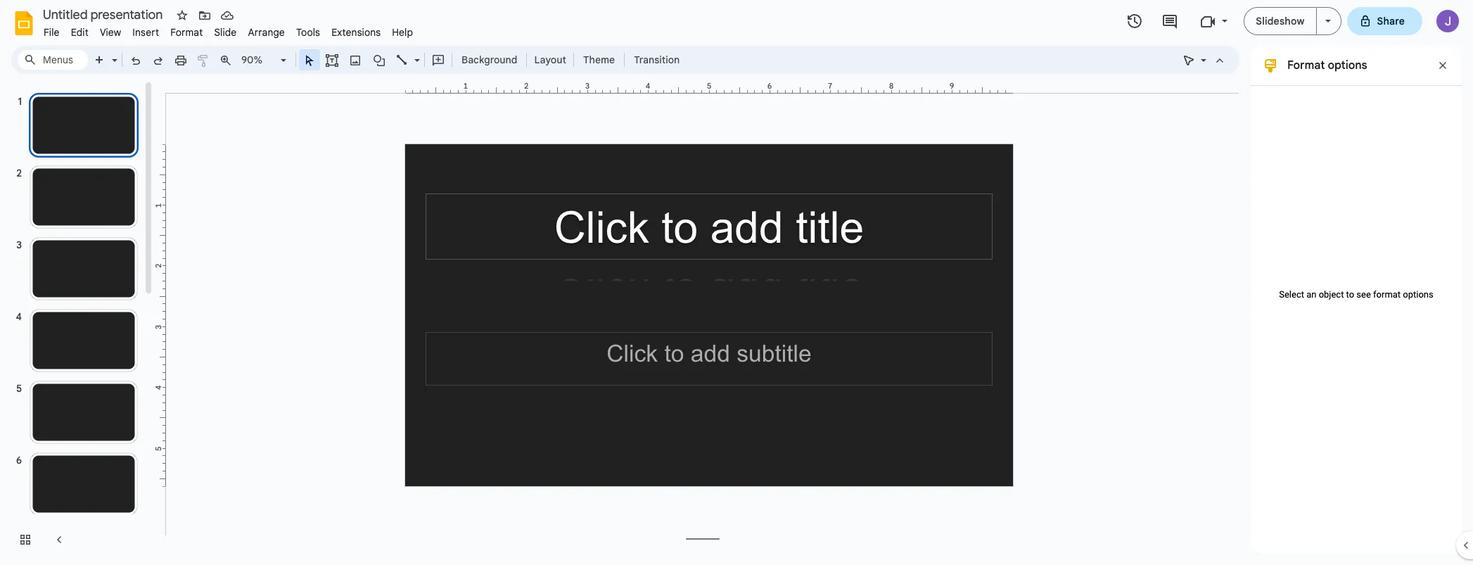Task type: describe. For each thing, give the bounding box(es) containing it.
extensions
[[332, 26, 381, 39]]

background button
[[455, 49, 524, 70]]

tools menu item
[[291, 24, 326, 41]]

format options
[[1288, 58, 1368, 72]]

select line image
[[411, 51, 420, 56]]

layout button
[[530, 49, 571, 70]]

file menu item
[[38, 24, 65, 41]]

theme button
[[577, 49, 621, 70]]

menu bar banner
[[0, 0, 1473, 565]]

view menu item
[[94, 24, 127, 41]]

format options application
[[0, 0, 1473, 565]]

format options section
[[1251, 46, 1462, 554]]

format for format options
[[1288, 58, 1325, 72]]

insert
[[133, 26, 159, 39]]

new slide with layout image
[[108, 51, 118, 56]]

select
[[1279, 289, 1305, 300]]

select an object to see format options
[[1279, 289, 1434, 300]]

navigation inside format options application
[[0, 80, 155, 565]]

Rename text field
[[38, 6, 171, 23]]

background
[[462, 53, 517, 66]]

help
[[392, 26, 413, 39]]

share button
[[1347, 7, 1423, 35]]

select an object to see format options element
[[1272, 289, 1441, 300]]

slideshow
[[1256, 15, 1305, 27]]

Zoom field
[[237, 50, 293, 70]]

layout
[[534, 53, 566, 66]]

extensions menu item
[[326, 24, 386, 41]]

0 horizontal spatial options
[[1328, 58, 1368, 72]]

menu bar inside menu bar banner
[[38, 18, 419, 42]]

transition
[[634, 53, 680, 66]]

slide
[[214, 26, 237, 39]]

help menu item
[[386, 24, 419, 41]]

slide menu item
[[209, 24, 242, 41]]

insert image image
[[347, 50, 363, 70]]

file
[[44, 26, 60, 39]]

to
[[1346, 289, 1355, 300]]

Menus field
[[18, 50, 88, 70]]



Task type: vqa. For each thing, say whether or not it's contained in the screenshot.
Explo at the left of the page
no



Task type: locate. For each thing, give the bounding box(es) containing it.
1 horizontal spatial options
[[1403, 289, 1434, 300]]

menu bar
[[38, 18, 419, 42]]

shape image
[[371, 50, 387, 70]]

menu bar containing file
[[38, 18, 419, 42]]

format menu item
[[165, 24, 209, 41]]

an
[[1307, 289, 1317, 300]]

0 vertical spatial options
[[1328, 58, 1368, 72]]

format down star checkbox
[[170, 26, 203, 39]]

object
[[1319, 289, 1344, 300]]

theme
[[583, 53, 615, 66]]

navigation
[[0, 80, 155, 565]]

0 horizontal spatial format
[[170, 26, 203, 39]]

1 horizontal spatial format
[[1288, 58, 1325, 72]]

view
[[100, 26, 121, 39]]

format inside section
[[1288, 58, 1325, 72]]

edit menu item
[[65, 24, 94, 41]]

options
[[1328, 58, 1368, 72], [1403, 289, 1434, 300]]

format
[[170, 26, 203, 39], [1288, 58, 1325, 72]]

arrange menu item
[[242, 24, 291, 41]]

format down slideshow button
[[1288, 58, 1325, 72]]

arrange
[[248, 26, 285, 39]]

see
[[1357, 289, 1371, 300]]

1 vertical spatial format
[[1288, 58, 1325, 72]]

Zoom text field
[[239, 50, 279, 70]]

slideshow button
[[1244, 7, 1317, 35]]

Star checkbox
[[172, 6, 192, 25]]

presentation options image
[[1325, 20, 1331, 23]]

1 vertical spatial options
[[1403, 289, 1434, 300]]

format for format
[[170, 26, 203, 39]]

options right format
[[1403, 289, 1434, 300]]

format
[[1374, 289, 1401, 300]]

insert menu item
[[127, 24, 165, 41]]

options down presentation options image
[[1328, 58, 1368, 72]]

mode and view toolbar
[[1178, 46, 1231, 74]]

format inside menu item
[[170, 26, 203, 39]]

edit
[[71, 26, 89, 39]]

share
[[1377, 15, 1405, 27]]

transition button
[[628, 49, 686, 70]]

tools
[[296, 26, 320, 39]]

main toolbar
[[87, 49, 687, 70]]

0 vertical spatial format
[[170, 26, 203, 39]]



